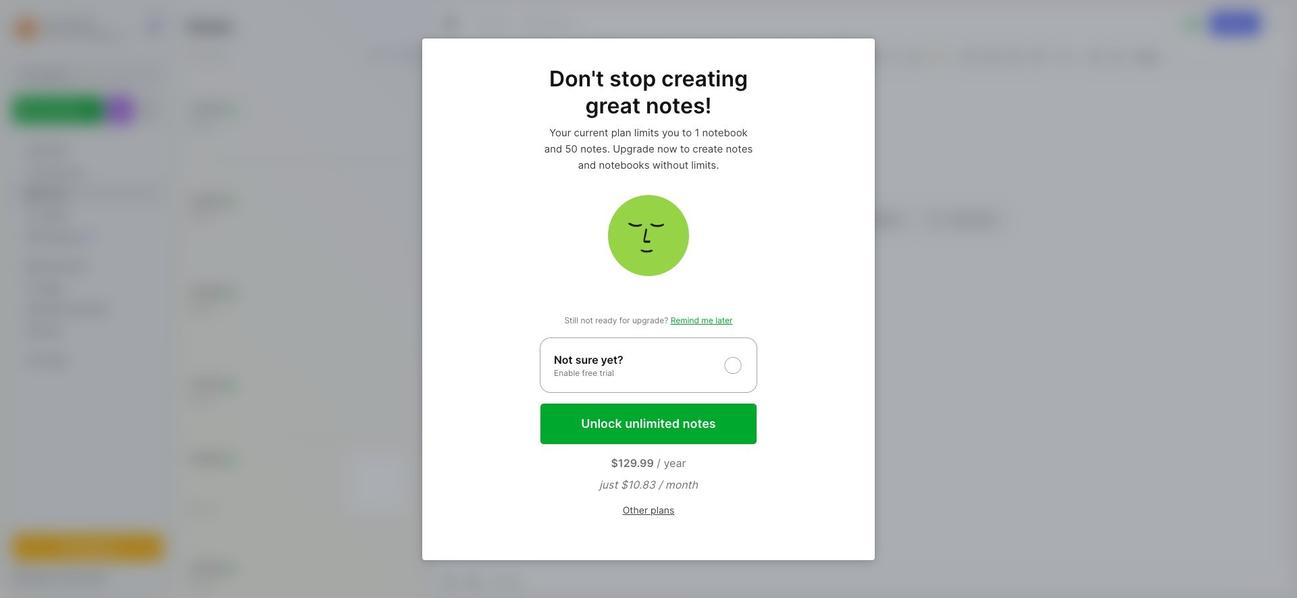 Task type: locate. For each thing, give the bounding box(es) containing it.
expand notebooks image
[[18, 263, 26, 271]]

Search text field
[[37, 69, 151, 82]]

expand note image
[[443, 16, 459, 32]]

None search field
[[37, 67, 151, 83]]

bold image
[[862, 47, 880, 66]]

underline image
[[905, 47, 924, 66]]

main element
[[0, 0, 176, 599]]

numbered list image
[[983, 47, 1001, 66]]

add a reminder image
[[442, 572, 458, 588]]

tree inside main element
[[5, 132, 171, 522]]

note window element
[[433, 4, 1293, 595]]

outdent image
[[1108, 47, 1127, 66]]

insert link image
[[1029, 47, 1048, 66]]

None checkbox
[[540, 337, 757, 393]]

add tag image
[[465, 572, 481, 588]]

thumbnail image
[[348, 453, 407, 512]]

dialog
[[422, 38, 875, 560]]

tree
[[5, 132, 171, 522]]



Task type: vqa. For each thing, say whether or not it's contained in the screenshot.
cell
no



Task type: describe. For each thing, give the bounding box(es) containing it.
indent image
[[1087, 47, 1105, 66]]

Note Editor text field
[[434, 70, 1292, 566]]

more image
[[1132, 47, 1172, 65]]

checklist image
[[1004, 47, 1023, 66]]

italic image
[[883, 47, 902, 66]]

highlight image
[[925, 47, 956, 66]]

bulleted list image
[[961, 47, 980, 66]]

expand tags image
[[18, 284, 26, 293]]

none search field inside main element
[[37, 67, 151, 83]]

happy face illustration image
[[608, 195, 689, 276]]

alignment image
[[1053, 47, 1085, 66]]



